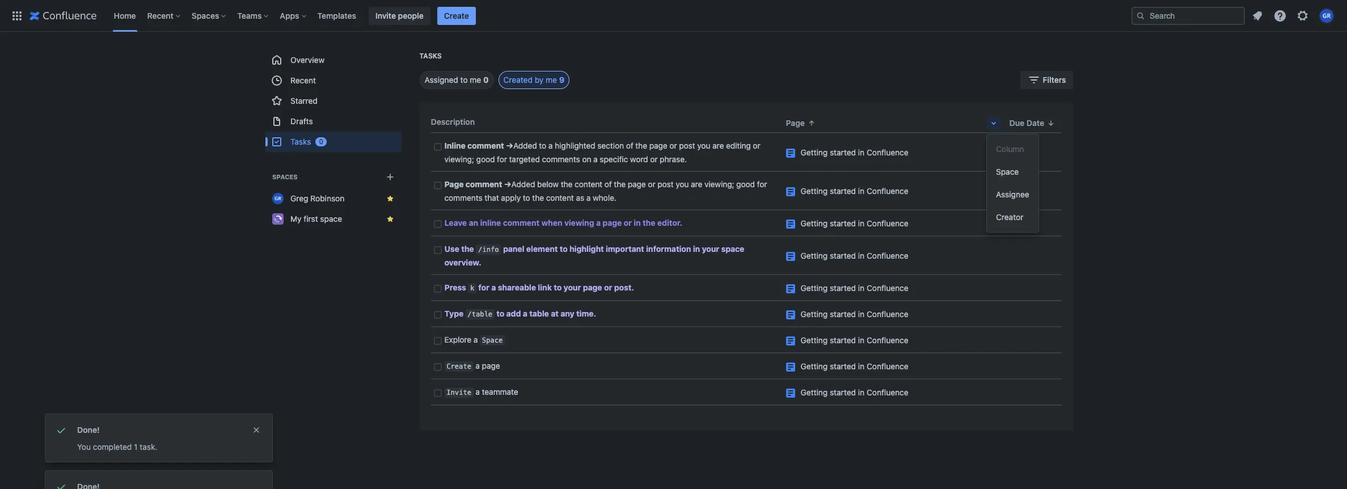 Task type: locate. For each thing, give the bounding box(es) containing it.
comments
[[542, 154, 580, 164], [445, 193, 483, 203]]

0 horizontal spatial good
[[476, 154, 495, 164]]

creator
[[996, 212, 1024, 222]]

getting started in confluence
[[801, 148, 909, 157], [801, 186, 909, 196], [801, 218, 909, 228], [801, 251, 909, 260], [801, 283, 909, 293], [801, 309, 909, 319], [801, 335, 909, 345], [801, 361, 909, 371], [801, 388, 909, 397]]

page up phrase.
[[650, 141, 668, 150]]

or up phrase.
[[670, 141, 677, 150]]

invite down create a page
[[447, 389, 472, 397]]

0 vertical spatial spaces
[[192, 10, 219, 20]]

1 vertical spatial you
[[676, 179, 689, 189]]

templates
[[318, 10, 356, 20]]

targeted
[[509, 154, 540, 164]]

viewing; inside 'added to a highlighted section of the page or post you are editing or viewing; good for targeted comments on a specific word or phrase.'
[[445, 154, 474, 164]]

in for seventh page title icon
[[858, 335, 865, 345]]

6 page title icon image from the top
[[786, 310, 795, 319]]

page down word
[[628, 179, 646, 189]]

confluence for invite
[[867, 388, 909, 397]]

getting started in confluence for create
[[801, 361, 909, 371]]

1 horizontal spatial good
[[737, 179, 755, 189]]

spaces up the greg
[[272, 173, 298, 180]]

1 getting from the top
[[801, 148, 828, 157]]

press
[[445, 283, 466, 292]]

1 vertical spatial comment
[[466, 179, 502, 189]]

apps button
[[277, 7, 311, 25]]

recent inside dropdown button
[[147, 10, 174, 20]]

in for page title icon corresponding to invite
[[858, 388, 865, 397]]

added up the apply
[[512, 179, 535, 189]]

0 vertical spatial comments
[[542, 154, 580, 164]]

2 page title icon image from the top
[[786, 187, 795, 196]]

or
[[670, 141, 677, 150], [753, 141, 761, 150], [650, 154, 658, 164], [648, 179, 656, 189], [624, 218, 632, 228], [604, 283, 612, 292]]

invite inside invite people button
[[376, 10, 396, 20]]

teams
[[237, 10, 262, 20]]

by
[[535, 75, 544, 85]]

comments down page comment →
[[445, 193, 483, 203]]

3 getting from the top
[[801, 218, 828, 228]]

panel
[[503, 244, 525, 254]]

4 getting from the top
[[801, 251, 828, 260]]

unstar this space image
[[386, 194, 395, 203], [386, 214, 395, 224]]

confluence image
[[30, 9, 97, 22], [30, 9, 97, 22]]

0 vertical spatial you
[[698, 141, 711, 150]]

to inside 'added to a highlighted section of the page or post you are editing or viewing; good for targeted comments on a specific word or phrase.'
[[539, 141, 547, 150]]

greg robinson link
[[265, 188, 401, 209]]

description
[[431, 117, 475, 127]]

0 vertical spatial comment
[[468, 141, 504, 150]]

→ up targeted
[[506, 141, 514, 150]]

invite
[[376, 10, 396, 20], [447, 389, 472, 397]]

your up the any
[[564, 283, 581, 292]]

are inside added below the content of the page or post you are viewing; good for comments that apply to the content as a whole.
[[691, 179, 703, 189]]

or left post.
[[604, 283, 612, 292]]

post down phrase.
[[658, 179, 674, 189]]

1 vertical spatial page
[[445, 179, 464, 189]]

a right k
[[492, 283, 496, 292]]

your for page
[[564, 283, 581, 292]]

0 horizontal spatial you
[[676, 179, 689, 189]]

whole.
[[593, 193, 617, 203]]

2 unstar this space image from the top
[[386, 214, 395, 224]]

drafts
[[290, 116, 313, 126]]

1 vertical spatial viewing;
[[705, 179, 735, 189]]

home link
[[110, 7, 139, 25]]

to right the apply
[[523, 193, 530, 203]]

create inside the global element
[[444, 10, 469, 20]]

good down editing
[[737, 179, 755, 189]]

0 horizontal spatial space
[[320, 214, 342, 224]]

post
[[679, 141, 695, 150], [658, 179, 674, 189]]

page down "inline"
[[445, 179, 464, 189]]

recent button
[[144, 7, 185, 25]]

1 getting started in confluence link from the top
[[801, 148, 909, 157]]

unstar this space image for my first space
[[386, 214, 395, 224]]

5 getting started in confluence from the top
[[801, 283, 909, 293]]

getting started in confluence for use the
[[801, 251, 909, 260]]

4 page title icon image from the top
[[786, 252, 795, 261]]

2 me from the left
[[546, 75, 557, 85]]

getting for create
[[801, 361, 828, 371]]

create inside create a page
[[447, 363, 472, 371]]

started
[[830, 148, 856, 157], [830, 186, 856, 196], [830, 218, 856, 228], [830, 251, 856, 260], [830, 283, 856, 293], [830, 309, 856, 319], [830, 335, 856, 345], [830, 361, 856, 371], [830, 388, 856, 397]]

highlight
[[570, 244, 604, 254]]

1 horizontal spatial your
[[702, 244, 720, 254]]

0 vertical spatial viewing;
[[445, 154, 474, 164]]

help icon image
[[1274, 9, 1288, 22]]

invite left people
[[376, 10, 396, 20]]

1 vertical spatial your
[[564, 283, 581, 292]]

when
[[542, 218, 563, 228]]

1 horizontal spatial 0
[[484, 75, 489, 85]]

me right assigned
[[470, 75, 481, 85]]

1
[[134, 442, 138, 452]]

1 horizontal spatial for
[[497, 154, 507, 164]]

my first space
[[290, 214, 342, 224]]

the up the whole.
[[614, 179, 626, 189]]

0 horizontal spatial recent
[[147, 10, 174, 20]]

0 inside tab list
[[484, 75, 489, 85]]

your inside the 'panel element to highlight important information in your space overview.'
[[702, 244, 720, 254]]

0 vertical spatial of
[[626, 141, 634, 150]]

getting for page comment →
[[801, 186, 828, 196]]

0
[[484, 75, 489, 85], [319, 137, 323, 146]]

0 horizontal spatial space
[[482, 336, 503, 344]]

viewing; down editing
[[705, 179, 735, 189]]

0 vertical spatial for
[[497, 154, 507, 164]]

to up targeted
[[539, 141, 547, 150]]

1 horizontal spatial of
[[626, 141, 634, 150]]

0 vertical spatial alert
[[45, 414, 272, 462]]

me for by
[[546, 75, 557, 85]]

in for page title icon for type
[[858, 309, 865, 319]]

1 vertical spatial recent
[[290, 75, 316, 85]]

1 horizontal spatial viewing;
[[705, 179, 735, 189]]

0 horizontal spatial for
[[479, 283, 490, 292]]

confluence for press
[[867, 283, 909, 293]]

page down the whole.
[[603, 218, 622, 228]]

1 vertical spatial create
[[447, 363, 472, 371]]

a down explore a space
[[476, 361, 480, 371]]

column button
[[987, 138, 1039, 161]]

search image
[[1137, 11, 1146, 20]]

you
[[77, 442, 91, 452]]

1 vertical spatial →
[[504, 179, 512, 189]]

0 horizontal spatial page
[[445, 179, 464, 189]]

alert
[[45, 414, 272, 462], [45, 471, 272, 489]]

you down phrase.
[[676, 179, 689, 189]]

space
[[320, 214, 342, 224], [722, 244, 745, 254]]

tab list containing assigned to me
[[406, 71, 570, 89]]

4 confluence from the top
[[867, 251, 909, 260]]

getting started in confluence link for create
[[801, 361, 909, 371]]

type
[[445, 309, 464, 318]]

0 horizontal spatial of
[[605, 179, 612, 189]]

added below the content of the page or post you are viewing; good for comments that apply to the content as a whole.
[[445, 179, 770, 203]]

create right people
[[444, 10, 469, 20]]

of up the whole.
[[605, 179, 612, 189]]

1 vertical spatial are
[[691, 179, 703, 189]]

page up invite a teammate
[[482, 361, 500, 371]]

6 started from the top
[[830, 309, 856, 319]]

starred link
[[265, 91, 401, 111]]

for inside 'added to a highlighted section of the page or post you are editing or viewing; good for targeted comments on a specific word or phrase.'
[[497, 154, 507, 164]]

spaces button
[[188, 7, 231, 25]]

1 alert from the top
[[45, 414, 272, 462]]

getting started in confluence for inline comment →
[[801, 148, 909, 157]]

1 horizontal spatial space
[[996, 167, 1019, 176]]

1 horizontal spatial tasks
[[420, 52, 442, 60]]

element
[[527, 244, 558, 254]]

1 me from the left
[[470, 75, 481, 85]]

8 getting from the top
[[801, 361, 828, 371]]

0 vertical spatial added
[[514, 141, 537, 150]]

settings icon image
[[1297, 9, 1310, 22]]

good
[[476, 154, 495, 164], [737, 179, 755, 189]]

tasks down drafts
[[290, 137, 311, 146]]

a inside added below the content of the page or post you are viewing; good for comments that apply to the content as a whole.
[[587, 193, 591, 203]]

1 vertical spatial post
[[658, 179, 674, 189]]

2 getting started in confluence link from the top
[[801, 186, 909, 196]]

1 vertical spatial of
[[605, 179, 612, 189]]

added inside added below the content of the page or post you are viewing; good for comments that apply to the content as a whole.
[[512, 179, 535, 189]]

at
[[551, 309, 559, 318]]

3 getting started in confluence from the top
[[801, 218, 909, 228]]

spaces right "recent" dropdown button
[[192, 10, 219, 20]]

confluence for create
[[867, 361, 909, 371]]

filters
[[1043, 75, 1067, 85]]

5 getting started in confluence link from the top
[[801, 283, 909, 293]]

added up targeted
[[514, 141, 537, 150]]

or inside added below the content of the page or post you are viewing; good for comments that apply to the content as a whole.
[[648, 179, 656, 189]]

2 confluence from the top
[[867, 186, 909, 196]]

as
[[576, 193, 585, 203]]

1 unstar this space image from the top
[[386, 194, 395, 203]]

page title icon image
[[786, 149, 795, 158], [786, 187, 795, 196], [786, 220, 795, 229], [786, 252, 795, 261], [786, 284, 795, 293], [786, 310, 795, 319], [786, 336, 795, 346], [786, 363, 795, 372], [786, 389, 795, 398]]

of inside 'added to a highlighted section of the page or post you are editing or viewing; good for targeted comments on a specific word or phrase.'
[[626, 141, 634, 150]]

0 vertical spatial invite
[[376, 10, 396, 20]]

0 vertical spatial space
[[996, 167, 1019, 176]]

0 vertical spatial are
[[713, 141, 724, 150]]

content
[[575, 179, 603, 189], [546, 193, 574, 203]]

1 vertical spatial invite
[[447, 389, 472, 397]]

tab list
[[406, 71, 570, 89]]

0 vertical spatial tasks
[[420, 52, 442, 60]]

1 page title icon image from the top
[[786, 149, 795, 158]]

→ for inline comment →
[[506, 141, 514, 150]]

ascending sorting icon page image
[[808, 118, 817, 127]]

comment
[[468, 141, 504, 150], [466, 179, 502, 189], [503, 218, 540, 228]]

unstar this space image for greg robinson
[[386, 194, 395, 203]]

2 started from the top
[[830, 186, 856, 196]]

you left editing
[[698, 141, 711, 150]]

to right element
[[560, 244, 568, 254]]

due
[[1010, 118, 1025, 128]]

group
[[265, 50, 401, 152], [987, 134, 1039, 232]]

page for page
[[786, 118, 805, 128]]

0 vertical spatial page
[[786, 118, 805, 128]]

recent up starred on the left
[[290, 75, 316, 85]]

comments down "highlighted"
[[542, 154, 580, 164]]

the left editor.
[[643, 218, 656, 228]]

3 page title icon image from the top
[[786, 220, 795, 229]]

0 vertical spatial →
[[506, 141, 514, 150]]

my
[[290, 214, 301, 224]]

started for use the
[[830, 251, 856, 260]]

9 getting from the top
[[801, 388, 828, 397]]

getting for type
[[801, 309, 828, 319]]

added
[[514, 141, 537, 150], [512, 179, 535, 189]]

comment for that
[[466, 179, 502, 189]]

create down "explore"
[[447, 363, 472, 371]]

column
[[996, 144, 1025, 154]]

create
[[444, 10, 469, 20], [447, 363, 472, 371]]

overview.
[[445, 258, 482, 267]]

1 vertical spatial for
[[757, 179, 767, 189]]

6 getting started in confluence from the top
[[801, 309, 909, 319]]

0 horizontal spatial me
[[470, 75, 481, 85]]

content up as
[[575, 179, 603, 189]]

for
[[497, 154, 507, 164], [757, 179, 767, 189], [479, 283, 490, 292]]

5 getting from the top
[[801, 283, 828, 293]]

0 horizontal spatial invite
[[376, 10, 396, 20]]

added inside 'added to a highlighted section of the page or post you are editing or viewing; good for targeted comments on a specific word or phrase.'
[[514, 141, 537, 150]]

comment right "inline"
[[468, 141, 504, 150]]

confluence
[[867, 148, 909, 157], [867, 186, 909, 196], [867, 218, 909, 228], [867, 251, 909, 260], [867, 283, 909, 293], [867, 309, 909, 319], [867, 335, 909, 345], [867, 361, 909, 371], [867, 388, 909, 397]]

0 horizontal spatial your
[[564, 283, 581, 292]]

1 horizontal spatial content
[[575, 179, 603, 189]]

9 page title icon image from the top
[[786, 389, 795, 398]]

5 page title icon image from the top
[[786, 284, 795, 293]]

a right as
[[587, 193, 591, 203]]

→ up the apply
[[504, 179, 512, 189]]

1 vertical spatial space
[[482, 336, 503, 344]]

getting started in confluence link for page comment →
[[801, 186, 909, 196]]

1 vertical spatial unstar this space image
[[386, 214, 395, 224]]

page for page comment →
[[445, 179, 464, 189]]

space down '/table'
[[482, 336, 503, 344]]

page title icon image for type
[[786, 310, 795, 319]]

1 horizontal spatial me
[[546, 75, 557, 85]]

viewing; down "inline"
[[445, 154, 474, 164]]

0 vertical spatial create
[[444, 10, 469, 20]]

page title icon image for create
[[786, 363, 795, 372]]

unstar this space image inside greg robinson link
[[386, 194, 395, 203]]

in for page title icon associated with press
[[858, 283, 865, 293]]

comment down the apply
[[503, 218, 540, 228]]

1 horizontal spatial recent
[[290, 75, 316, 85]]

getting for use the
[[801, 251, 828, 260]]

comment for good
[[468, 141, 504, 150]]

0 horizontal spatial post
[[658, 179, 674, 189]]

1 vertical spatial added
[[512, 179, 535, 189]]

content down below
[[546, 193, 574, 203]]

1 vertical spatial space
[[722, 244, 745, 254]]

0 vertical spatial space
[[320, 214, 342, 224]]

1 vertical spatial 0
[[319, 137, 323, 146]]

1 horizontal spatial post
[[679, 141, 695, 150]]

8 started from the top
[[830, 361, 856, 371]]

good down inline comment →
[[476, 154, 495, 164]]

unstar this space image inside my first space link
[[386, 214, 395, 224]]

1 vertical spatial comments
[[445, 193, 483, 203]]

5 confluence from the top
[[867, 283, 909, 293]]

space down column
[[996, 167, 1019, 176]]

8 getting started in confluence from the top
[[801, 361, 909, 371]]

4 getting started in confluence from the top
[[801, 251, 909, 260]]

viewing; inside added below the content of the page or post you are viewing; good for comments that apply to the content as a whole.
[[705, 179, 735, 189]]

0 vertical spatial 0
[[484, 75, 489, 85]]

space inside the 'panel element to highlight important information in your space overview.'
[[722, 244, 745, 254]]

1 horizontal spatial group
[[987, 134, 1039, 232]]

0 horizontal spatial tasks
[[290, 137, 311, 146]]

9 getting started in confluence from the top
[[801, 388, 909, 397]]

1 confluence from the top
[[867, 148, 909, 157]]

to right assigned
[[461, 75, 468, 85]]

the
[[636, 141, 647, 150], [561, 179, 573, 189], [614, 179, 626, 189], [533, 193, 544, 203], [643, 218, 656, 228], [461, 244, 474, 254]]

0 horizontal spatial comments
[[445, 193, 483, 203]]

1 vertical spatial alert
[[45, 471, 272, 489]]

tasks
[[420, 52, 442, 60], [290, 137, 311, 146]]

added to a highlighted section of the page or post you are editing or viewing; good for targeted comments on a specific word or phrase.
[[445, 141, 763, 164]]

2 vertical spatial for
[[479, 283, 490, 292]]

0 horizontal spatial spaces
[[192, 10, 219, 20]]

1 vertical spatial good
[[737, 179, 755, 189]]

to inside tab list
[[461, 75, 468, 85]]

8 page title icon image from the top
[[786, 363, 795, 372]]

post up phrase.
[[679, 141, 695, 150]]

invite a teammate
[[447, 387, 518, 397]]

task.
[[140, 442, 157, 452]]

1 horizontal spatial you
[[698, 141, 711, 150]]

1 horizontal spatial comments
[[542, 154, 580, 164]]

0 horizontal spatial group
[[265, 50, 401, 152]]

6 getting from the top
[[801, 309, 828, 319]]

started for page comment →
[[830, 186, 856, 196]]

page
[[650, 141, 668, 150], [628, 179, 646, 189], [603, 218, 622, 228], [583, 283, 602, 292], [482, 361, 500, 371]]

comment up the that
[[466, 179, 502, 189]]

me left the "9"
[[546, 75, 557, 85]]

8 confluence from the top
[[867, 361, 909, 371]]

1 started from the top
[[830, 148, 856, 157]]

0 vertical spatial good
[[476, 154, 495, 164]]

3 started from the top
[[830, 218, 856, 228]]

1 horizontal spatial space
[[722, 244, 745, 254]]

2 getting from the top
[[801, 186, 828, 196]]

post inside added below the content of the page or post you are viewing; good for comments that apply to the content as a whole.
[[658, 179, 674, 189]]

getting started in confluence link for inline comment →
[[801, 148, 909, 157]]

9 confluence from the top
[[867, 388, 909, 397]]

1 vertical spatial tasks
[[290, 137, 311, 146]]

started for inline comment →
[[830, 148, 856, 157]]

1 horizontal spatial spaces
[[272, 173, 298, 180]]

4 started from the top
[[830, 251, 856, 260]]

1 horizontal spatial are
[[713, 141, 724, 150]]

me
[[470, 75, 481, 85], [546, 75, 557, 85]]

7 getting started in confluence link from the top
[[801, 335, 909, 345]]

tasks up assigned
[[420, 52, 442, 60]]

getting
[[801, 148, 828, 157], [801, 186, 828, 196], [801, 218, 828, 228], [801, 251, 828, 260], [801, 283, 828, 293], [801, 309, 828, 319], [801, 335, 828, 345], [801, 361, 828, 371], [801, 388, 828, 397]]

1 horizontal spatial invite
[[447, 389, 472, 397]]

started for press
[[830, 283, 856, 293]]

banner containing home
[[0, 0, 1348, 32]]

highlighted
[[555, 141, 596, 150]]

page left ascending sorting icon page
[[786, 118, 805, 128]]

to inside added below the content of the page or post you are viewing; good for comments that apply to the content as a whole.
[[523, 193, 530, 203]]

your right information
[[702, 244, 720, 254]]

recent
[[147, 10, 174, 20], [290, 75, 316, 85]]

templates link
[[314, 7, 360, 25]]

the inside 'added to a highlighted section of the page or post you are editing or viewing; good for targeted comments on a specific word or phrase.'
[[636, 141, 647, 150]]

getting started in confluence for press
[[801, 283, 909, 293]]

6 confluence from the top
[[867, 309, 909, 319]]

2 horizontal spatial for
[[757, 179, 767, 189]]

2 vertical spatial comment
[[503, 218, 540, 228]]

overview
[[290, 55, 324, 65]]

5 started from the top
[[830, 283, 856, 293]]

of up word
[[626, 141, 634, 150]]

4 getting started in confluence link from the top
[[801, 251, 909, 260]]

post inside 'added to a highlighted section of the page or post you are editing or viewing; good for targeted comments on a specific word or phrase.'
[[679, 141, 695, 150]]

1 horizontal spatial page
[[786, 118, 805, 128]]

banner
[[0, 0, 1348, 32]]

or down word
[[648, 179, 656, 189]]

space
[[996, 167, 1019, 176], [482, 336, 503, 344]]

0 horizontal spatial 0
[[319, 137, 323, 146]]

date
[[1027, 118, 1045, 128]]

section
[[598, 141, 624, 150]]

0 left 'created'
[[484, 75, 489, 85]]

to
[[461, 75, 468, 85], [539, 141, 547, 150], [523, 193, 530, 203], [560, 244, 568, 254], [554, 283, 562, 292], [497, 309, 505, 318]]

Search field
[[1132, 7, 1246, 25]]

space inside button
[[996, 167, 1019, 176]]

9 getting started in confluence link from the top
[[801, 388, 909, 397]]

are inside 'added to a highlighted section of the page or post you are editing or viewing; good for targeted comments on a specific word or phrase.'
[[713, 141, 724, 150]]

explore a space
[[445, 335, 503, 344]]

0 vertical spatial post
[[679, 141, 695, 150]]

viewing
[[565, 218, 594, 228]]

9 started from the top
[[830, 388, 856, 397]]

in inside the 'panel element to highlight important information in your space overview.'
[[693, 244, 700, 254]]

0 down drafts link
[[319, 137, 323, 146]]

0 horizontal spatial are
[[691, 179, 703, 189]]

leave
[[445, 218, 467, 228]]

0 vertical spatial unstar this space image
[[386, 194, 395, 203]]

6 getting started in confluence link from the top
[[801, 309, 909, 319]]

2 getting started in confluence from the top
[[801, 186, 909, 196]]

0 vertical spatial recent
[[147, 10, 174, 20]]

0 vertical spatial your
[[702, 244, 720, 254]]

recent right home
[[147, 10, 174, 20]]

k
[[470, 284, 475, 292]]

started for invite
[[830, 388, 856, 397]]

8 getting started in confluence link from the top
[[801, 361, 909, 371]]

0 horizontal spatial viewing;
[[445, 154, 474, 164]]

the up word
[[636, 141, 647, 150]]

drafts link
[[265, 111, 401, 132]]

1 getting started in confluence from the top
[[801, 148, 909, 157]]

invite inside invite a teammate
[[447, 389, 472, 397]]

1 vertical spatial content
[[546, 193, 574, 203]]



Task type: describe. For each thing, give the bounding box(es) containing it.
create for create
[[444, 10, 469, 20]]

specific
[[600, 154, 628, 164]]

your for space
[[702, 244, 720, 254]]

started for create
[[830, 361, 856, 371]]

space inside my first space link
[[320, 214, 342, 224]]

getting started in confluence link for use the
[[801, 251, 909, 260]]

a left "highlighted"
[[549, 141, 553, 150]]

you inside 'added to a highlighted section of the page or post you are editing or viewing; good for targeted comments on a specific word or phrase.'
[[698, 141, 711, 150]]

type /table to add a table at any time.
[[445, 309, 596, 318]]

a right "explore"
[[474, 335, 478, 344]]

page title icon image for use the
[[786, 252, 795, 261]]

confluence for page comment →
[[867, 186, 909, 196]]

descending sorting icon date image
[[1047, 118, 1056, 127]]

/table
[[468, 310, 493, 318]]

word
[[630, 154, 648, 164]]

inline
[[480, 218, 501, 228]]

of inside added below the content of the page or post you are viewing; good for comments that apply to the content as a whole.
[[605, 179, 612, 189]]

inline comment →
[[445, 141, 514, 150]]

use the /info
[[445, 244, 499, 254]]

you inside added below the content of the page or post you are viewing; good for comments that apply to the content as a whole.
[[676, 179, 689, 189]]

my first space link
[[265, 209, 401, 229]]

in for page comment →'s page title icon
[[858, 186, 865, 196]]

assignee
[[996, 190, 1030, 199]]

assigned
[[425, 75, 458, 85]]

notification icon image
[[1251, 9, 1265, 22]]

added for page comment →
[[512, 179, 535, 189]]

an
[[469, 218, 478, 228]]

inline
[[445, 141, 466, 150]]

space button
[[987, 161, 1039, 183]]

home
[[114, 10, 136, 20]]

comments inside 'added to a highlighted section of the page or post you are editing or viewing; good for targeted comments on a specific word or phrase.'
[[542, 154, 580, 164]]

3 confluence from the top
[[867, 218, 909, 228]]

invite for invite a teammate
[[447, 389, 472, 397]]

a left teammate
[[476, 387, 480, 397]]

you completed 1 task.
[[77, 442, 157, 452]]

getting for invite
[[801, 388, 828, 397]]

time.
[[577, 309, 596, 318]]

getting started in confluence link for type
[[801, 309, 909, 319]]

to right the link
[[554, 283, 562, 292]]

editing
[[726, 141, 751, 150]]

apps
[[280, 10, 299, 20]]

shareable
[[498, 283, 536, 292]]

any
[[561, 309, 575, 318]]

create a space image
[[383, 170, 397, 184]]

on
[[582, 154, 592, 164]]

or up important
[[624, 218, 632, 228]]

page inside 'added to a highlighted section of the page or post you are editing or viewing; good for targeted comments on a specific word or phrase.'
[[650, 141, 668, 150]]

success image
[[54, 423, 68, 437]]

→ for page comment →
[[504, 179, 512, 189]]

greg robinson
[[290, 194, 344, 203]]

for inside added below the content of the page or post you are viewing; good for comments that apply to the content as a whole.
[[757, 179, 767, 189]]

teammate
[[482, 387, 518, 397]]

invite people
[[376, 10, 424, 20]]

table
[[530, 309, 549, 318]]

added for inline comment →
[[514, 141, 537, 150]]

alert containing done!
[[45, 414, 272, 462]]

page up 'time.'
[[583, 283, 602, 292]]

success image
[[54, 480, 68, 489]]

information
[[646, 244, 691, 254]]

to left add
[[497, 309, 505, 318]]

create link
[[437, 7, 476, 25]]

good inside added below the content of the page or post you are viewing; good for comments that apply to the content as a whole.
[[737, 179, 755, 189]]

in for page title icon corresponding to create
[[858, 361, 865, 371]]

recent link
[[265, 70, 401, 91]]

create a page
[[447, 361, 500, 371]]

a right the on
[[594, 154, 598, 164]]

first
[[303, 214, 318, 224]]

7 getting started in confluence from the top
[[801, 335, 909, 345]]

press k for a shareable link to your page or post.
[[445, 283, 634, 292]]

a right add
[[523, 309, 528, 318]]

overview link
[[265, 50, 401, 70]]

page title icon image for page comment →
[[786, 187, 795, 196]]

add
[[507, 309, 521, 318]]

post.
[[614, 283, 634, 292]]

completed
[[93, 442, 132, 452]]

below
[[537, 179, 559, 189]]

in for page title icon related to use the
[[858, 251, 865, 260]]

assignee button
[[987, 183, 1039, 206]]

the up the overview.
[[461, 244, 474, 254]]

confluence for inline comment →
[[867, 148, 909, 157]]

page title icon image for press
[[786, 284, 795, 293]]

robinson
[[310, 194, 344, 203]]

people
[[398, 10, 424, 20]]

done!
[[77, 425, 100, 435]]

leave an inline comment when viewing a page or in the editor.
[[445, 218, 683, 228]]

0 inside group
[[319, 137, 323, 146]]

assigned to me 0
[[425, 75, 489, 85]]

space inside explore a space
[[482, 336, 503, 344]]

page inside added below the content of the page or post you are viewing; good for comments that apply to the content as a whole.
[[628, 179, 646, 189]]

in for page title icon associated with inline comment →
[[858, 148, 865, 157]]

confluence for type
[[867, 309, 909, 319]]

dismiss image
[[252, 426, 261, 435]]

created
[[504, 75, 533, 85]]

7 confluence from the top
[[867, 335, 909, 345]]

that
[[485, 193, 499, 203]]

7 page title icon image from the top
[[786, 336, 795, 346]]

the right below
[[561, 179, 573, 189]]

or right word
[[650, 154, 658, 164]]

invite people button
[[369, 7, 431, 25]]

confluence for use the
[[867, 251, 909, 260]]

important
[[606, 244, 644, 254]]

invite for invite people
[[376, 10, 396, 20]]

in for 7th page title icon from the bottom of the page
[[858, 218, 865, 228]]

getting started in confluence link for invite
[[801, 388, 909, 397]]

explore
[[445, 335, 472, 344]]

started for type
[[830, 309, 856, 319]]

editor.
[[658, 218, 683, 228]]

starred
[[290, 96, 317, 106]]

panel element to highlight important information in your space overview.
[[445, 244, 747, 267]]

group containing overview
[[265, 50, 401, 152]]

7 getting from the top
[[801, 335, 828, 345]]

page comment →
[[445, 179, 512, 189]]

spaces inside popup button
[[192, 10, 219, 20]]

use
[[445, 244, 460, 254]]

create for create a page
[[447, 363, 472, 371]]

creator button
[[987, 206, 1039, 229]]

me for to
[[470, 75, 481, 85]]

getting started in confluence for invite
[[801, 388, 909, 397]]

getting started in confluence for type
[[801, 309, 909, 319]]

getting started in confluence for page comment →
[[801, 186, 909, 196]]

group containing column
[[987, 134, 1039, 232]]

due date
[[1010, 118, 1045, 128]]

or right editing
[[753, 141, 761, 150]]

to inside the 'panel element to highlight important information in your space overview.'
[[560, 244, 568, 254]]

link
[[538, 283, 552, 292]]

appswitcher icon image
[[10, 9, 24, 22]]

/info
[[478, 246, 499, 254]]

global element
[[7, 0, 1130, 31]]

page title icon image for inline comment →
[[786, 149, 795, 158]]

good inside 'added to a highlighted section of the page or post you are editing or viewing; good for targeted comments on a specific word or phrase.'
[[476, 154, 495, 164]]

teams button
[[234, 7, 273, 25]]

getting for inline comment →
[[801, 148, 828, 157]]

3 getting started in confluence link from the top
[[801, 218, 909, 228]]

the down below
[[533, 193, 544, 203]]

apply
[[501, 193, 521, 203]]

page title icon image for invite
[[786, 389, 795, 398]]

created by me 9
[[504, 75, 565, 85]]

1 vertical spatial spaces
[[272, 173, 298, 180]]

2 alert from the top
[[45, 471, 272, 489]]

0 horizontal spatial content
[[546, 193, 574, 203]]

a right the viewing
[[596, 218, 601, 228]]

comments inside added below the content of the page or post you are viewing; good for comments that apply to the content as a whole.
[[445, 193, 483, 203]]

getting started in confluence link for press
[[801, 283, 909, 293]]

getting for press
[[801, 283, 828, 293]]

0 vertical spatial content
[[575, 179, 603, 189]]

7 started from the top
[[830, 335, 856, 345]]

greg
[[290, 194, 308, 203]]



Task type: vqa. For each thing, say whether or not it's contained in the screenshot.
"viewing;"
yes



